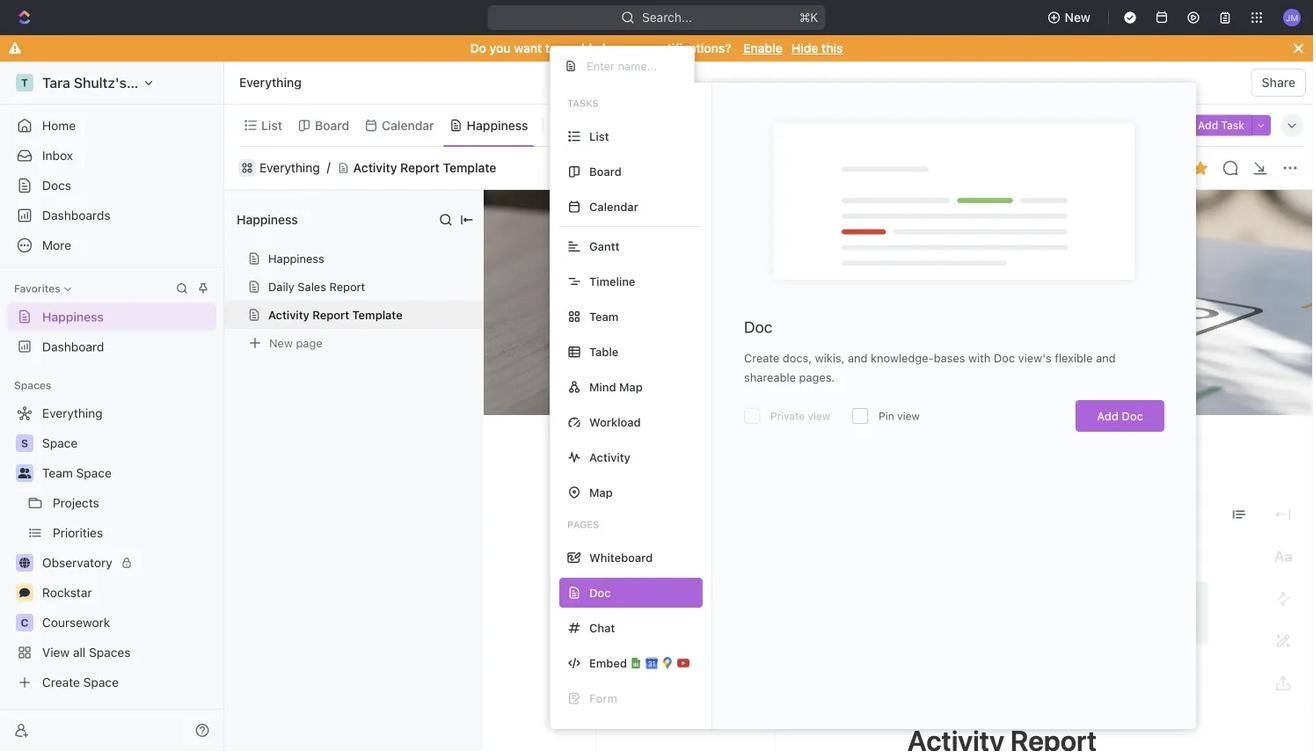 Task type: vqa. For each thing, say whether or not it's contained in the screenshot.
Play
no



Task type: describe. For each thing, give the bounding box(es) containing it.
notifications?
[[653, 41, 732, 55]]

a right over
[[949, 616, 957, 632]]

inbox link
[[7, 142, 216, 170]]

1 horizontal spatial list
[[590, 130, 609, 143]]

add doc
[[1098, 410, 1144, 423]]

used
[[934, 595, 965, 611]]

pages.
[[800, 371, 835, 384]]

by
[[969, 595, 985, 611]]

0 horizontal spatial board
[[315, 118, 350, 132]]

wikis,
[[815, 352, 845, 365]]

1 horizontal spatial and
[[848, 352, 868, 365]]

mind
[[590, 381, 617, 394]]

a right or
[[1064, 595, 1072, 611]]

share inside button
[[1263, 75, 1296, 90]]

list link
[[258, 113, 282, 138]]

updated:
[[663, 544, 715, 558]]

1 of from the left
[[684, 616, 697, 632]]

home link
[[7, 112, 216, 140]]

doc inside create docs, wikis, and knowledge-bases with doc view's flexible and shareable pages.
[[994, 352, 1016, 365]]

hide
[[792, 41, 819, 55]]

0 horizontal spatial list
[[261, 118, 282, 132]]

view button
[[550, 113, 608, 138]]

0 vertical spatial happiness link
[[463, 113, 528, 138]]

do
[[470, 41, 487, 55]]

happiness inside sidebar navigation
[[42, 310, 104, 324]]

0 horizontal spatial to
[[546, 41, 557, 55]]

favorites button
[[7, 278, 78, 299]]

add for add doc
[[1098, 410, 1119, 423]]

workload
[[590, 416, 641, 429]]

dashboard
[[42, 340, 104, 354]]

private
[[771, 410, 805, 422]]

bases
[[934, 352, 966, 365]]

calendar link
[[379, 113, 434, 138]]

period
[[999, 616, 1039, 632]]

pin view
[[879, 410, 920, 422]]

1 vertical spatial happiness link
[[7, 303, 216, 331]]

gantt
[[590, 240, 620, 253]]

the
[[1176, 595, 1197, 611]]

activity down workload
[[590, 451, 631, 464]]

create
[[744, 352, 780, 365]]

favorites
[[14, 282, 61, 295]]

view
[[573, 118, 602, 132]]

activities
[[858, 616, 914, 632]]

pages
[[568, 519, 600, 531]]

1 vertical spatial everything link
[[260, 161, 320, 175]]

document
[[823, 595, 888, 611]]

private view
[[771, 410, 831, 422]]

customize button
[[1090, 113, 1180, 138]]

tasks
[[568, 98, 599, 109]]

📌
[[591, 593, 607, 612]]

this
[[822, 41, 843, 55]]

their
[[701, 616, 730, 632]]

1 vertical spatial map
[[590, 486, 613, 499]]

new for new page
[[269, 337, 293, 350]]

docs
[[42, 178, 71, 193]]

1 horizontal spatial board
[[590, 165, 622, 178]]

shareable
[[744, 371, 796, 384]]

mind map
[[590, 381, 643, 394]]

user group image
[[18, 468, 31, 479]]

do you want to enable browser notifications? enable hide this
[[470, 41, 843, 55]]

view for pin view
[[898, 410, 920, 422]]

dashboard link
[[7, 333, 216, 361]]

daily sales report
[[268, 280, 365, 293]]

2 vertical spatial activity report template
[[575, 481, 976, 522]]

docs,
[[783, 352, 812, 365]]

dashboards
[[42, 208, 111, 223]]

1 vertical spatial everything
[[260, 161, 320, 175]]

0 horizontal spatial calendar
[[382, 118, 434, 132]]

you
[[490, 41, 511, 55]]

add for add task
[[1199, 119, 1219, 132]]

whiteboard
[[590, 551, 653, 565]]

to inside an activity report template is a document that is used by a person or a company to list the outcomes of their projects, and other activities over a given period of time.
[[1137, 595, 1150, 611]]

new button
[[1041, 4, 1102, 32]]

add for add comment
[[594, 459, 617, 474]]

0 horizontal spatial share
[[1121, 161, 1155, 175]]

board link
[[312, 113, 350, 138]]

embed
[[590, 657, 627, 670]]

report inside an activity report template is a document that is used by a person or a company to list the outcomes of their projects, and other activities over a given period of time.
[[689, 595, 732, 611]]

daily
[[268, 280, 295, 293]]

or
[[1047, 595, 1060, 611]]

add task
[[1199, 119, 1245, 132]]

page
[[296, 337, 323, 350]]

comment
[[620, 459, 674, 474]]

pin
[[879, 410, 895, 422]]

given
[[961, 616, 995, 632]]

view's
[[1019, 352, 1052, 365]]

activity down add comment
[[575, 481, 700, 522]]

dashboards link
[[7, 202, 216, 230]]

table
[[590, 345, 619, 359]]

2 vertical spatial doc
[[1122, 410, 1144, 423]]



Task type: locate. For each thing, give the bounding box(es) containing it.
time.
[[1060, 616, 1091, 632]]

2 horizontal spatial doc
[[1122, 410, 1144, 423]]

activity report template down daily sales report
[[268, 308, 403, 322]]

calendar up the gantt
[[590, 200, 639, 213]]

an
[[617, 595, 634, 611]]

add comment
[[594, 459, 674, 474]]

0 horizontal spatial is
[[798, 595, 808, 611]]

everything link down list link
[[260, 161, 320, 175]]

1 vertical spatial activity report template
[[268, 308, 403, 322]]

a left document
[[812, 595, 820, 611]]

happiness link up dashboard link
[[7, 303, 216, 331]]

last updated:
[[635, 544, 715, 558]]

everything up list link
[[239, 75, 302, 90]]

0 horizontal spatial add
[[594, 459, 617, 474]]

task
[[1222, 119, 1245, 132]]

1 vertical spatial team
[[42, 466, 73, 480]]

activity report template down private
[[575, 481, 976, 522]]

new page
[[269, 337, 323, 350]]

to right want
[[546, 41, 557, 55]]

1 horizontal spatial calendar
[[590, 200, 639, 213]]

flexible
[[1055, 352, 1093, 365]]

0 horizontal spatial view
[[808, 410, 831, 422]]

to left list
[[1137, 595, 1150, 611]]

activity up the new page
[[268, 308, 310, 322]]

1 horizontal spatial map
[[620, 381, 643, 394]]

new inside new button
[[1065, 10, 1091, 25]]

projects,
[[733, 616, 789, 632]]

knowledge-
[[871, 352, 934, 365]]

to
[[546, 41, 557, 55], [1137, 595, 1150, 611]]

activity up outcomes
[[638, 595, 686, 611]]

0 vertical spatial new
[[1065, 10, 1091, 25]]

team for team
[[590, 310, 619, 323]]

new
[[1065, 10, 1091, 25], [269, 337, 293, 350]]

0 vertical spatial calendar
[[382, 118, 434, 132]]

1 horizontal spatial of
[[1043, 616, 1056, 632]]

company
[[1075, 595, 1134, 611]]

1 horizontal spatial happiness link
[[463, 113, 528, 138]]

last
[[635, 544, 660, 558]]

template
[[443, 161, 497, 175], [353, 308, 403, 322], [826, 481, 976, 522], [736, 595, 794, 611]]

home
[[42, 118, 76, 133]]

search...
[[642, 10, 693, 25]]

calendar right board link
[[382, 118, 434, 132]]

with
[[969, 352, 991, 365]]

map up pages
[[590, 486, 613, 499]]

list left board link
[[261, 118, 282, 132]]

view button
[[550, 105, 608, 146]]

1 vertical spatial to
[[1137, 595, 1150, 611]]

report
[[401, 161, 440, 175], [330, 280, 365, 293], [313, 308, 349, 322], [707, 481, 818, 522], [689, 595, 732, 611]]

0 horizontal spatial happiness link
[[7, 303, 216, 331]]

1 vertical spatial calendar
[[590, 200, 639, 213]]

0 vertical spatial share
[[1263, 75, 1296, 90]]

that
[[891, 595, 917, 611]]

happiness link
[[463, 113, 528, 138], [7, 303, 216, 331]]

1 vertical spatial doc
[[994, 352, 1016, 365]]

0 vertical spatial map
[[620, 381, 643, 394]]

of down or
[[1043, 616, 1056, 632]]

view right pin in the right of the page
[[898, 410, 920, 422]]

0 horizontal spatial new
[[269, 337, 293, 350]]

template inside an activity report template is a document that is used by a person or a company to list the outcomes of their projects, and other activities over a given period of time.
[[736, 595, 794, 611]]

0 vertical spatial add
[[1199, 119, 1219, 132]]

team inside sidebar navigation
[[42, 466, 73, 480]]

1 horizontal spatial team
[[590, 310, 619, 323]]

activity inside an activity report template is a document that is used by a person or a company to list the outcomes of their projects, and other activities over a given period of time.
[[638, 595, 686, 611]]

1 vertical spatial board
[[590, 165, 622, 178]]

0 vertical spatial everything
[[239, 75, 302, 90]]

team
[[590, 310, 619, 323], [42, 466, 73, 480]]

is
[[798, 595, 808, 611], [920, 595, 931, 611]]

0 vertical spatial activity report template
[[353, 161, 497, 175]]

1 horizontal spatial doc
[[994, 352, 1016, 365]]

add inside button
[[1199, 119, 1219, 132]]

is right that
[[920, 595, 931, 611]]

calendar
[[382, 118, 434, 132], [590, 200, 639, 213]]

2 horizontal spatial add
[[1199, 119, 1219, 132]]

view for private view
[[808, 410, 831, 422]]

and
[[848, 352, 868, 365], [1097, 352, 1116, 365], [793, 616, 817, 632]]

0 vertical spatial doc
[[744, 318, 773, 337]]

and right flexible
[[1097, 352, 1116, 365]]

sidebar navigation
[[0, 62, 224, 752]]

board
[[315, 118, 350, 132], [590, 165, 622, 178]]

sales
[[298, 280, 326, 293]]

1 vertical spatial new
[[269, 337, 293, 350]]

and inside an activity report template is a document that is used by a person or a company to list the outcomes of their projects, and other activities over a given period of time.
[[793, 616, 817, 632]]

want
[[514, 41, 542, 55]]

team space link
[[42, 459, 213, 488]]

timeline
[[590, 275, 636, 288]]

0 horizontal spatial doc
[[744, 318, 773, 337]]

and left other
[[793, 616, 817, 632]]

customize
[[1113, 118, 1175, 132]]

0 horizontal spatial map
[[590, 486, 613, 499]]

0 vertical spatial board
[[315, 118, 350, 132]]

1 horizontal spatial new
[[1065, 10, 1091, 25]]

team space
[[42, 466, 112, 480]]

happiness
[[467, 118, 528, 132], [237, 213, 298, 227], [268, 252, 324, 265], [42, 310, 104, 324]]

new for new
[[1065, 10, 1091, 25]]

and right wikis,
[[848, 352, 868, 365]]

Enter name... field
[[585, 59, 680, 73]]

1 horizontal spatial is
[[920, 595, 931, 611]]

chat
[[590, 622, 615, 635]]

enable
[[561, 41, 600, 55]]

of
[[684, 616, 697, 632], [1043, 616, 1056, 632]]

0 vertical spatial everything link
[[235, 72, 306, 93]]

2 horizontal spatial and
[[1097, 352, 1116, 365]]

view
[[808, 410, 831, 422], [898, 410, 920, 422]]

activity report template down calendar link
[[353, 161, 497, 175]]

everything link
[[235, 72, 306, 93], [260, 161, 320, 175]]

1 is from the left
[[798, 595, 808, 611]]

doc
[[744, 318, 773, 337], [994, 352, 1016, 365], [1122, 410, 1144, 423]]

everything down list link
[[260, 161, 320, 175]]

add task button
[[1192, 115, 1252, 136]]

space
[[76, 466, 112, 480]]

person
[[1000, 595, 1044, 611]]

create docs, wikis, and knowledge-bases with doc view's flexible and shareable pages.
[[744, 352, 1116, 384]]

1 horizontal spatial add
[[1098, 410, 1119, 423]]

team for team space
[[42, 466, 73, 480]]

share button
[[1252, 69, 1307, 97]]

outcomes
[[617, 616, 681, 632]]

1 vertical spatial add
[[1098, 410, 1119, 423]]

enable
[[744, 41, 783, 55]]

view right private
[[808, 410, 831, 422]]

board right list link
[[315, 118, 350, 132]]

happiness link down you
[[463, 113, 528, 138]]

a right by
[[988, 595, 996, 611]]

add
[[1199, 119, 1219, 132], [1098, 410, 1119, 423], [594, 459, 617, 474]]

map
[[620, 381, 643, 394], [590, 486, 613, 499]]

over
[[918, 616, 946, 632]]

docs link
[[7, 172, 216, 200]]

1 view from the left
[[808, 410, 831, 422]]

browser
[[603, 41, 650, 55]]

⌘k
[[800, 10, 819, 25]]

list
[[1154, 595, 1172, 611]]

other
[[820, 616, 854, 632]]

board down view
[[590, 165, 622, 178]]

1 horizontal spatial view
[[898, 410, 920, 422]]

an activity report template is a document that is used by a person or a company to list the outcomes of their projects, and other activities over a given period of time.
[[617, 595, 1200, 632]]

0 horizontal spatial and
[[793, 616, 817, 632]]

0 vertical spatial team
[[590, 310, 619, 323]]

1 horizontal spatial share
[[1263, 75, 1296, 90]]

0 vertical spatial to
[[546, 41, 557, 55]]

form
[[590, 692, 618, 705]]

activity
[[353, 161, 397, 175], [268, 308, 310, 322], [590, 451, 631, 464], [575, 481, 700, 522], [638, 595, 686, 611]]

2 vertical spatial add
[[594, 459, 617, 474]]

team right user group image
[[42, 466, 73, 480]]

team up table
[[590, 310, 619, 323]]

everything
[[239, 75, 302, 90], [260, 161, 320, 175]]

2 view from the left
[[898, 410, 920, 422]]

1 vertical spatial share
[[1121, 161, 1155, 175]]

list down the tasks
[[590, 130, 609, 143]]

share
[[1263, 75, 1296, 90], [1121, 161, 1155, 175]]

is left document
[[798, 595, 808, 611]]

of left their
[[684, 616, 697, 632]]

everything link up list link
[[235, 72, 306, 93]]

map right mind
[[620, 381, 643, 394]]

0 horizontal spatial of
[[684, 616, 697, 632]]

spaces
[[14, 379, 51, 392]]

0 horizontal spatial team
[[42, 466, 73, 480]]

a
[[812, 595, 820, 611], [988, 595, 996, 611], [1064, 595, 1072, 611], [949, 616, 957, 632]]

2 of from the left
[[1043, 616, 1056, 632]]

1 horizontal spatial to
[[1137, 595, 1150, 611]]

2 is from the left
[[920, 595, 931, 611]]

inbox
[[42, 148, 73, 163]]

activity down calendar link
[[353, 161, 397, 175]]



